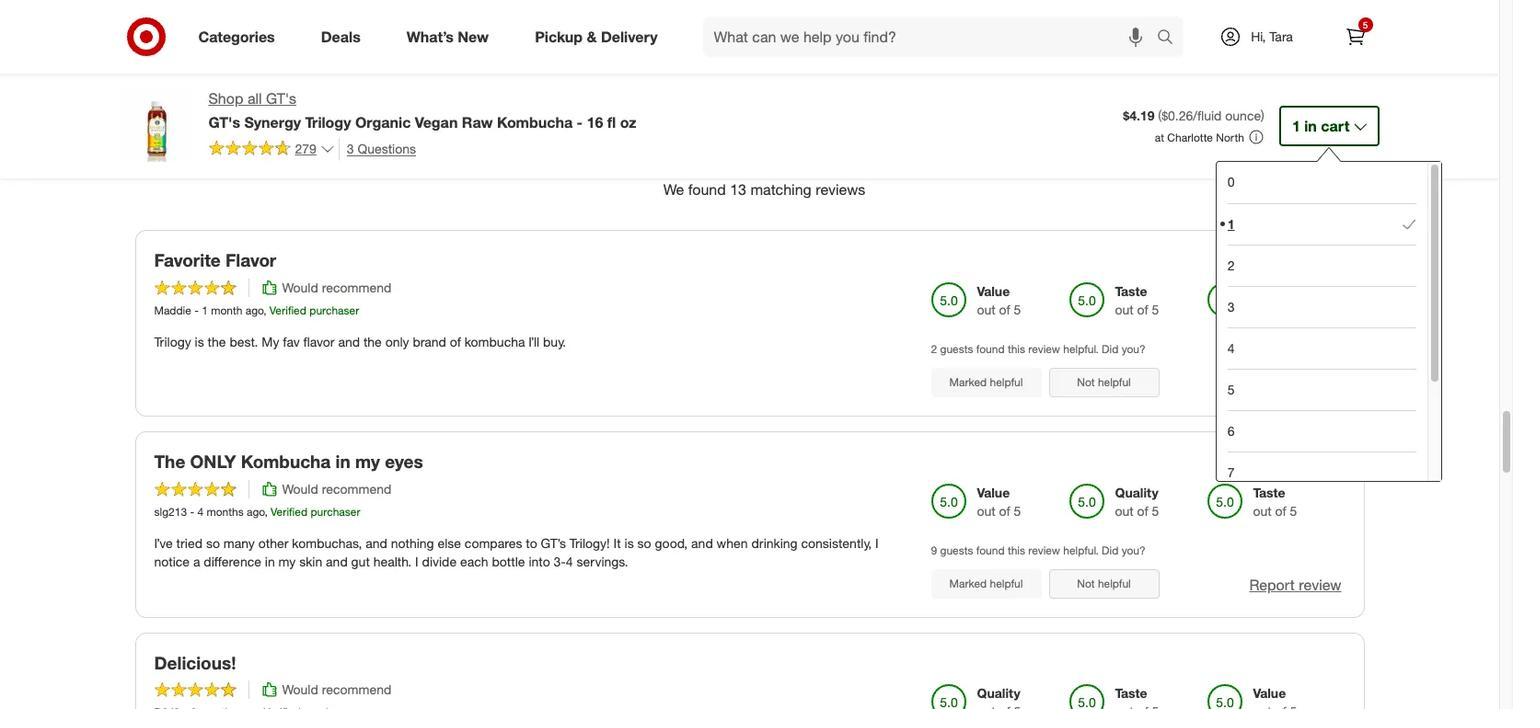 Task type: vqa. For each thing, say whether or not it's contained in the screenshot.
INTO
yes



Task type: describe. For each thing, give the bounding box(es) containing it.
2 so from the left
[[638, 536, 652, 551]]

1 horizontal spatial gt's
[[266, 89, 296, 108]]

fav
[[283, 334, 300, 350]]

4 left months
[[197, 505, 204, 519]]

6 link
[[1229, 411, 1417, 452]]

matching
[[751, 181, 812, 199]]

0 horizontal spatial gt's
[[209, 113, 240, 132]]

not for favorite flavor
[[1078, 376, 1095, 389]]

flavor
[[226, 250, 276, 271]]

i'll
[[529, 334, 540, 350]]

1 vertical spatial 5 link
[[1229, 369, 1417, 411]]

notice
[[154, 554, 190, 570]]

4 inside i've tried so many other kombuchas, and nothing else compares to gt's trilogy! it is so good, and when drinking consistently, i notice a difference in my skin and gut health. i divide each bottle into 3-4 servings.
[[566, 554, 573, 570]]

1 horizontal spatial 2
[[1229, 258, 1236, 273]]

helpful. for the only kombucha in my eyes
[[1064, 544, 1099, 558]]

review reported
[[1233, 375, 1342, 393]]

4 star
[[576, 119, 604, 133]]

search button
[[1149, 17, 1193, 61]]

to
[[526, 536, 537, 551]]

4 up review
[[1229, 341, 1236, 356]]

1 in cart for gt's synergy trilogy organic vegan raw kombucha - 16 fl oz element
[[1293, 117, 1350, 135]]

1 in cart
[[1293, 117, 1350, 135]]

star
[[585, 119, 604, 133]]

what's new
[[407, 27, 489, 46]]

5 inside the quality out of 5
[[1152, 503, 1160, 519]]

, for flavor
[[264, 304, 267, 317]]

into
[[529, 554, 550, 570]]

&
[[587, 27, 597, 46]]

kombuchas,
[[292, 536, 362, 551]]

not helpful button for favorite flavor
[[1049, 368, 1160, 398]]

what's new link
[[391, 17, 512, 57]]

found for the only kombucha in my eyes
[[977, 544, 1005, 558]]

bottle
[[492, 554, 525, 570]]

0 vertical spatial i
[[876, 536, 879, 551]]

out inside the quality out of 5
[[1116, 503, 1134, 519]]

north
[[1217, 131, 1245, 144]]

pickup
[[535, 27, 583, 46]]

0 vertical spatial found
[[688, 181, 726, 199]]

7 link
[[1229, 452, 1417, 493]]

and up gut
[[366, 536, 387, 551]]

when
[[717, 536, 748, 551]]

0 vertical spatial taste out of 5
[[1116, 283, 1160, 317]]

favorite flavor
[[154, 250, 276, 271]]

write a review
[[713, 42, 787, 55]]

hi, tara
[[1251, 29, 1294, 44]]

best.
[[230, 334, 258, 350]]

vegan
[[415, 113, 458, 132]]

pickup & delivery link
[[519, 17, 681, 57]]

1 vertical spatial i
[[415, 554, 419, 570]]

buy.
[[543, 334, 566, 350]]

and down kombuchas, in the left of the page
[[326, 554, 348, 570]]

1 link
[[1229, 203, 1417, 245]]

kombucha
[[465, 334, 525, 350]]

purchaser for favorite flavor
[[310, 304, 359, 317]]

flavor
[[303, 334, 335, 350]]

marked for favorite flavor
[[950, 376, 987, 389]]

marked helpful button for the only kombucha in my eyes
[[931, 570, 1042, 599]]

1 vertical spatial kombucha
[[241, 451, 331, 472]]

guests for favorite flavor
[[941, 342, 974, 356]]

2 vertical spatial taste
[[1116, 686, 1148, 702]]

marked helpful for the only kombucha in my eyes
[[950, 577, 1023, 591]]

brand
[[413, 334, 446, 350]]

3 recommend from the top
[[322, 683, 392, 698]]

2 horizontal spatial quality
[[1254, 283, 1297, 299]]

4 inside button
[[576, 119, 582, 133]]

not helpful for the only kombucha in my eyes
[[1078, 577, 1131, 591]]

charlotte
[[1168, 131, 1214, 144]]

Verified purchases checkbox
[[1217, 108, 1236, 127]]

report review
[[1250, 576, 1342, 595]]

this for favorite flavor
[[1008, 342, 1026, 356]]

$4.19 ( $0.26 /fluid ounce )
[[1124, 108, 1265, 123]]

favorite
[[154, 250, 221, 271]]

0 vertical spatial my
[[355, 451, 380, 472]]

2 vertical spatial value
[[1254, 686, 1287, 702]]

slg213 - 4 months ago , verified purchaser
[[154, 505, 360, 519]]

(
[[1159, 108, 1162, 123]]

found for favorite flavor
[[977, 342, 1005, 356]]

would for only
[[282, 481, 318, 497]]

purchases
[[1297, 108, 1365, 126]]

synergy
[[244, 113, 301, 132]]

is inside i've tried so many other kombuchas, and nothing else compares to gt's trilogy! it is so good, and when drinking consistently, i notice a difference in my skin and gut health. i divide each bottle into 3-4 servings.
[[625, 536, 634, 551]]

servings.
[[577, 554, 628, 570]]

$4.19
[[1124, 108, 1155, 123]]

consistently,
[[802, 536, 872, 551]]

maddie
[[154, 304, 191, 317]]

helpful. for favorite flavor
[[1064, 342, 1099, 356]]

nothing
[[391, 536, 434, 551]]

3 questions link
[[339, 139, 416, 160]]

guests for the only kombucha in my eyes
[[941, 544, 974, 558]]

good,
[[655, 536, 688, 551]]

all
[[248, 89, 262, 108]]

1 vertical spatial 2
[[931, 342, 938, 356]]

a inside button
[[743, 42, 750, 55]]

0 horizontal spatial 1
[[202, 304, 208, 317]]

trilogy!
[[570, 536, 610, 551]]

drinking
[[752, 536, 798, 551]]

0 vertical spatial verified
[[1243, 108, 1292, 126]]

1 so from the left
[[206, 536, 220, 551]]

4 link
[[1229, 328, 1417, 369]]

13
[[730, 181, 747, 199]]

write
[[713, 42, 740, 55]]

not for the only kombucha in my eyes
[[1078, 577, 1095, 591]]

at charlotte north
[[1155, 131, 1245, 144]]

2 the from the left
[[364, 334, 382, 350]]

would recommend for only
[[282, 481, 392, 497]]

cart
[[1322, 117, 1350, 135]]

recommend for only
[[322, 481, 392, 497]]

279
[[295, 141, 317, 157]]

4 star button
[[568, 112, 627, 141]]

shop all gt's gt's synergy trilogy organic vegan raw kombucha - 16 fl oz
[[209, 89, 637, 132]]

1 horizontal spatial taste out of 5
[[1254, 485, 1298, 519]]

$0.26
[[1162, 108, 1194, 123]]

else
[[438, 536, 461, 551]]

months
[[207, 505, 244, 519]]

new
[[458, 27, 489, 46]]

2 guests found this review helpful. did you?
[[931, 342, 1146, 356]]

3-
[[554, 554, 566, 570]]



Task type: locate. For each thing, give the bounding box(es) containing it.
delicious!
[[154, 653, 236, 674]]

the only kombucha in my eyes
[[154, 451, 423, 472]]

image of gt's synergy trilogy organic vegan raw kombucha - 16 fl oz image
[[120, 88, 194, 162]]

marked helpful button down 2 guests found this review helpful. did you?
[[931, 368, 1042, 398]]

1 vertical spatial value
[[977, 485, 1010, 501]]

2 would recommend from the top
[[282, 481, 392, 497]]

i've
[[154, 536, 173, 551]]

ago for flavor
[[246, 304, 264, 317]]

in left cart
[[1305, 117, 1318, 135]]

279 link
[[209, 139, 335, 161]]

0 vertical spatial not helpful
[[1078, 376, 1131, 389]]

reported
[[1285, 375, 1342, 393]]

this
[[1008, 342, 1026, 356], [1008, 544, 1026, 558]]

the left best.
[[208, 334, 226, 350]]

it
[[614, 536, 621, 551]]

ago
[[246, 304, 264, 317], [247, 505, 265, 519]]

1 marked helpful from the top
[[950, 376, 1023, 389]]

0 horizontal spatial i
[[415, 554, 419, 570]]

- inside shop all gt's gt's synergy trilogy organic vegan raw kombucha - 16 fl oz
[[577, 113, 583, 132]]

did for favorite flavor
[[1102, 342, 1119, 356]]

trilogy
[[305, 113, 351, 132], [154, 334, 191, 350]]

2
[[1229, 258, 1236, 273], [931, 342, 938, 356]]

3 left questions
[[347, 141, 354, 156]]

not helpful down 9 guests found this review helpful. did you?
[[1078, 577, 1131, 591]]

0
[[1229, 174, 1236, 190]]

purchaser for the only kombucha in my eyes
[[311, 505, 360, 519]]

at
[[1155, 131, 1165, 144]]

1 vertical spatial is
[[625, 536, 634, 551]]

marked
[[950, 376, 987, 389], [950, 577, 987, 591]]

0 vertical spatial recommend
[[322, 280, 392, 295]]

not down 9 guests found this review helpful. did you?
[[1078, 577, 1095, 591]]

5 link
[[1336, 17, 1376, 57], [1229, 369, 1417, 411]]

tried
[[176, 536, 203, 551]]

is left best.
[[195, 334, 204, 350]]

did for the only kombucha in my eyes
[[1102, 544, 1119, 558]]

1 horizontal spatial i
[[876, 536, 879, 551]]

my
[[355, 451, 380, 472], [279, 554, 296, 570]]

1 guests from the top
[[941, 342, 974, 356]]

- right maddie
[[194, 304, 199, 317]]

organic
[[355, 113, 411, 132]]

1 vertical spatial gt's
[[209, 113, 240, 132]]

1 horizontal spatial in
[[336, 451, 351, 472]]

1 left month at the top left of page
[[202, 304, 208, 317]]

verified right verified purchases checkbox in the top right of the page
[[1243, 108, 1292, 126]]

0 vertical spatial marked
[[950, 376, 987, 389]]

gt's
[[541, 536, 566, 551]]

quality out of 5
[[1116, 485, 1160, 519]]

2 vertical spatial quality
[[977, 686, 1021, 702]]

1 horizontal spatial the
[[364, 334, 382, 350]]

marked down 9 guests found this review helpful. did you?
[[950, 577, 987, 591]]

2 did from the top
[[1102, 544, 1119, 558]]

kombucha left 4 star
[[497, 113, 573, 132]]

1 vertical spatial 3
[[1229, 299, 1236, 315]]

a down tried
[[193, 554, 200, 570]]

0 vertical spatial would recommend
[[282, 280, 392, 295]]

1 would recommend from the top
[[282, 280, 392, 295]]

not helpful button down 2 guests found this review helpful. did you?
[[1049, 368, 1160, 398]]

each
[[460, 554, 488, 570]]

1 this from the top
[[1008, 342, 1026, 356]]

value out of 5 up 2 guests found this review helpful. did you?
[[977, 283, 1022, 317]]

you?
[[1122, 342, 1146, 356], [1122, 544, 1146, 558]]

0 vertical spatial value
[[977, 283, 1010, 299]]

1 vertical spatial helpful.
[[1064, 544, 1099, 558]]

-
[[577, 113, 583, 132], [194, 304, 199, 317], [190, 505, 194, 519]]

1 vertical spatial guests
[[941, 544, 974, 558]]

of inside the quality out of 5
[[1138, 503, 1149, 519]]

a right write
[[743, 42, 750, 55]]

,
[[264, 304, 267, 317], [265, 505, 268, 519]]

my
[[262, 334, 279, 350]]

value out of 5 for the only kombucha in my eyes
[[977, 485, 1022, 519]]

0 horizontal spatial the
[[208, 334, 226, 350]]

0 vertical spatial value out of 5
[[977, 283, 1022, 317]]

1 you? from the top
[[1122, 342, 1146, 356]]

0 horizontal spatial in
[[265, 554, 275, 570]]

1 vertical spatial marked
[[950, 577, 987, 591]]

0 vertical spatial a
[[743, 42, 750, 55]]

0 vertical spatial this
[[1008, 342, 1026, 356]]

1 horizontal spatial 1
[[1229, 216, 1236, 232]]

review
[[1233, 375, 1281, 393]]

value for favorite flavor
[[977, 283, 1010, 299]]

ago right month at the top left of page
[[246, 304, 264, 317]]

i've tried so many other kombuchas, and nothing else compares to gt's trilogy! it is so good, and when drinking consistently, i notice a difference in my skin and gut health. i divide each bottle into 3-4 servings.
[[154, 536, 879, 570]]

only
[[385, 334, 409, 350]]

shop
[[209, 89, 243, 108]]

What can we help you find? suggestions appear below search field
[[703, 17, 1162, 57]]

not helpful button
[[1049, 368, 1160, 398], [1049, 570, 1160, 599]]

1 horizontal spatial 3
[[1229, 299, 1236, 315]]

marked for the only kombucha in my eyes
[[950, 577, 987, 591]]

- right slg213
[[190, 505, 194, 519]]

recommend for flavor
[[322, 280, 392, 295]]

1 vertical spatial not helpful
[[1078, 577, 1131, 591]]

7
[[1229, 465, 1236, 481]]

not helpful button for the only kombucha in my eyes
[[1049, 570, 1160, 599]]

2 vertical spatial recommend
[[322, 683, 392, 698]]

2 vertical spatial -
[[190, 505, 194, 519]]

2 marked helpful from the top
[[950, 577, 1023, 591]]

0 vertical spatial quality
[[1254, 283, 1297, 299]]

deals link
[[305, 17, 384, 57]]

ago right months
[[247, 505, 265, 519]]

2 you? from the top
[[1122, 544, 1146, 558]]

- for flavor
[[194, 304, 199, 317]]

compares
[[465, 536, 522, 551]]

0 vertical spatial you?
[[1122, 342, 1146, 356]]

0 vertical spatial would
[[282, 280, 318, 295]]

value out of 5
[[977, 283, 1022, 317], [977, 485, 1022, 519]]

3 would from the top
[[282, 683, 318, 698]]

2 helpful. from the top
[[1064, 544, 1099, 558]]

verified up fav
[[270, 304, 307, 317]]

1 horizontal spatial trilogy
[[305, 113, 351, 132]]

1 helpful. from the top
[[1064, 342, 1099, 356]]

helpful.
[[1064, 342, 1099, 356], [1064, 544, 1099, 558]]

not helpful for favorite flavor
[[1078, 376, 1131, 389]]

skin
[[299, 554, 322, 570]]

1 vertical spatial a
[[193, 554, 200, 570]]

1 vertical spatial value out of 5
[[977, 485, 1022, 519]]

)
[[1262, 108, 1265, 123]]

marked helpful button
[[931, 368, 1042, 398], [931, 570, 1042, 599]]

you? for favorite flavor
[[1122, 342, 1146, 356]]

1 vertical spatial quality
[[1116, 485, 1159, 501]]

1 down 0
[[1229, 216, 1236, 232]]

1 vertical spatial recommend
[[322, 481, 392, 497]]

0 horizontal spatial quality
[[977, 686, 1021, 702]]

value
[[977, 283, 1010, 299], [977, 485, 1010, 501], [1254, 686, 1287, 702]]

purchaser up kombuchas, in the left of the page
[[311, 505, 360, 519]]

0 horizontal spatial taste out of 5
[[1116, 283, 1160, 317]]

a inside i've tried so many other kombuchas, and nothing else compares to gt's trilogy! it is so good, and when drinking consistently, i notice a difference in my skin and gut health. i divide each bottle into 3-4 servings.
[[193, 554, 200, 570]]

difference
[[204, 554, 261, 570]]

not helpful button down 9 guests found this review helpful. did you?
[[1049, 570, 1160, 599]]

fl
[[607, 113, 616, 132]]

eyes
[[385, 451, 423, 472]]

0 vertical spatial guests
[[941, 342, 974, 356]]

2 vertical spatial 1
[[202, 304, 208, 317]]

2 recommend from the top
[[322, 481, 392, 497]]

0 horizontal spatial 2
[[931, 342, 938, 356]]

2 link
[[1229, 245, 1417, 286]]

marked helpful for favorite flavor
[[950, 376, 1023, 389]]

not
[[1078, 376, 1095, 389], [1078, 577, 1095, 591]]

1 vertical spatial ,
[[265, 505, 268, 519]]

2 vertical spatial verified
[[271, 505, 308, 519]]

kombucha
[[497, 113, 573, 132], [241, 451, 331, 472]]

0 vertical spatial marked helpful button
[[931, 368, 1042, 398]]

0 vertical spatial not helpful button
[[1049, 368, 1160, 398]]

guests
[[941, 342, 974, 356], [941, 544, 974, 558]]

verified purchases
[[1243, 108, 1365, 126]]

0 vertical spatial 1
[[1293, 117, 1301, 135]]

the
[[208, 334, 226, 350], [364, 334, 382, 350]]

trilogy down maddie
[[154, 334, 191, 350]]

1 not from the top
[[1078, 376, 1095, 389]]

in left eyes
[[336, 451, 351, 472]]

my down other
[[279, 554, 296, 570]]

kombucha inside shop all gt's gt's synergy trilogy organic vegan raw kombucha - 16 fl oz
[[497, 113, 573, 132]]

ago for only
[[247, 505, 265, 519]]

purchaser up flavor
[[310, 304, 359, 317]]

report
[[1250, 576, 1295, 595]]

i down nothing
[[415, 554, 419, 570]]

0 horizontal spatial kombucha
[[241, 451, 331, 472]]

2 marked from the top
[[950, 577, 987, 591]]

- for only
[[190, 505, 194, 519]]

not down 2 guests found this review helpful. did you?
[[1078, 376, 1095, 389]]

3 would recommend from the top
[[282, 683, 392, 698]]

9 guests found this review helpful. did you?
[[931, 544, 1146, 558]]

value out of 5 up 9 guests found this review helpful. did you?
[[977, 485, 1022, 519]]

1 not helpful button from the top
[[1049, 368, 1160, 398]]

1 would from the top
[[282, 280, 318, 295]]

what's
[[407, 27, 454, 46]]

divide
[[422, 554, 457, 570]]

1 horizontal spatial so
[[638, 536, 652, 551]]

health.
[[374, 554, 412, 570]]

, up my
[[264, 304, 267, 317]]

2 not from the top
[[1078, 577, 1095, 591]]

categories link
[[183, 17, 298, 57]]

1 vertical spatial my
[[279, 554, 296, 570]]

and right flavor
[[338, 334, 360, 350]]

0 link
[[1229, 162, 1417, 203]]

0 vertical spatial marked helpful
[[950, 376, 1023, 389]]

tara
[[1270, 29, 1294, 44]]

value for the only kombucha in my eyes
[[977, 485, 1010, 501]]

2 vertical spatial would
[[282, 683, 318, 698]]

marked helpful
[[950, 376, 1023, 389], [950, 577, 1023, 591]]

this for the only kombucha in my eyes
[[1008, 544, 1026, 558]]

0 vertical spatial 2
[[1229, 258, 1236, 273]]

marked helpful button for favorite flavor
[[931, 368, 1042, 398]]

4 down gt's
[[566, 554, 573, 570]]

1
[[1293, 117, 1301, 135], [1229, 216, 1236, 232], [202, 304, 208, 317]]

, for only
[[265, 505, 268, 519]]

0 horizontal spatial trilogy
[[154, 334, 191, 350]]

1 value out of 5 from the top
[[977, 283, 1022, 317]]

gt's up synergy
[[266, 89, 296, 108]]

marked helpful down 9 guests found this review helpful. did you?
[[950, 577, 1023, 591]]

questions
[[358, 141, 416, 156]]

value out of 5 for favorite flavor
[[977, 283, 1022, 317]]

1 vertical spatial found
[[977, 342, 1005, 356]]

quality inside the quality out of 5
[[1116, 485, 1159, 501]]

marked helpful down 2 guests found this review helpful. did you?
[[950, 376, 1023, 389]]

trilogy is the best. my fav flavor and the only brand of kombucha i'll buy.
[[154, 334, 566, 350]]

purchaser
[[310, 304, 359, 317], [311, 505, 360, 519]]

1 right )
[[1293, 117, 1301, 135]]

ounce
[[1226, 108, 1262, 123]]

0 vertical spatial is
[[195, 334, 204, 350]]

1 vertical spatial not
[[1078, 577, 1095, 591]]

kombucha up slg213 - 4 months ago , verified purchaser
[[241, 451, 331, 472]]

deals
[[321, 27, 361, 46]]

1 vertical spatial this
[[1008, 544, 1026, 558]]

1 vertical spatial you?
[[1122, 544, 1146, 558]]

1 horizontal spatial quality
[[1116, 485, 1159, 501]]

marked helpful button down 9 guests found this review helpful. did you?
[[931, 570, 1042, 599]]

1 vertical spatial -
[[194, 304, 199, 317]]

1 vertical spatial purchaser
[[311, 505, 360, 519]]

2 vertical spatial in
[[265, 554, 275, 570]]

in inside i've tried so many other kombuchas, and nothing else compares to gt's trilogy! it is so good, and when drinking consistently, i notice a difference in my skin and gut health. i divide each bottle into 3-4 servings.
[[265, 554, 275, 570]]

4 left star
[[576, 119, 582, 133]]

gut
[[351, 554, 370, 570]]

3 questions
[[347, 141, 416, 156]]

gt's down 'shop'
[[209, 113, 240, 132]]

verified up other
[[271, 505, 308, 519]]

write a review button
[[705, 34, 795, 64]]

0 vertical spatial taste
[[1116, 283, 1148, 299]]

2 not helpful from the top
[[1078, 577, 1131, 591]]

1 marked helpful button from the top
[[931, 368, 1042, 398]]

0 horizontal spatial is
[[195, 334, 204, 350]]

would recommend
[[282, 280, 392, 295], [282, 481, 392, 497], [282, 683, 392, 698]]

verified for only
[[271, 505, 308, 519]]

2 marked helpful button from the top
[[931, 570, 1042, 599]]

my left eyes
[[355, 451, 380, 472]]

0 vertical spatial 3
[[347, 141, 354, 156]]

slg213
[[154, 505, 187, 519]]

1 vertical spatial taste
[[1254, 485, 1286, 501]]

you? for the only kombucha in my eyes
[[1122, 544, 1146, 558]]

marked down 2 guests found this review helpful. did you?
[[950, 376, 987, 389]]

in down other
[[265, 554, 275, 570]]

would
[[282, 280, 318, 295], [282, 481, 318, 497], [282, 683, 318, 698]]

5
[[1363, 19, 1369, 30], [1014, 302, 1022, 317], [1152, 302, 1160, 317], [1229, 382, 1236, 398], [1014, 503, 1022, 519], [1152, 503, 1160, 519], [1291, 503, 1298, 519]]

2 vertical spatial found
[[977, 544, 1005, 558]]

0 vertical spatial 5 link
[[1336, 17, 1376, 57]]

verified
[[1243, 108, 1292, 126], [270, 304, 307, 317], [271, 505, 308, 519]]

1 not helpful from the top
[[1078, 376, 1131, 389]]

2 horizontal spatial 1
[[1293, 117, 1301, 135]]

1 vertical spatial in
[[336, 451, 351, 472]]

0 1 2 3 4 5 6 7
[[1229, 174, 1236, 481]]

1 vertical spatial 1
[[1229, 216, 1236, 232]]

0 vertical spatial did
[[1102, 342, 1119, 356]]

1 recommend from the top
[[322, 280, 392, 295]]

1 did from the top
[[1102, 342, 1119, 356]]

so right tried
[[206, 536, 220, 551]]

0 vertical spatial kombucha
[[497, 113, 573, 132]]

2 this from the top
[[1008, 544, 1026, 558]]

0 vertical spatial trilogy
[[305, 113, 351, 132]]

9
[[931, 544, 938, 558]]

i right consistently,
[[876, 536, 879, 551]]

- left star
[[577, 113, 583, 132]]

would for flavor
[[282, 280, 318, 295]]

, up other
[[265, 505, 268, 519]]

is right the it
[[625, 536, 634, 551]]

2 horizontal spatial in
[[1305, 117, 1318, 135]]

0 vertical spatial helpful.
[[1064, 342, 1099, 356]]

0 vertical spatial ,
[[264, 304, 267, 317]]

6
[[1229, 423, 1236, 439]]

trilogy up 279
[[305, 113, 351, 132]]

0 vertical spatial not
[[1078, 376, 1095, 389]]

trilogy inside shop all gt's gt's synergy trilogy organic vegan raw kombucha - 16 fl oz
[[305, 113, 351, 132]]

1 marked from the top
[[950, 376, 987, 389]]

1 vertical spatial not helpful button
[[1049, 570, 1160, 599]]

2 not helpful button from the top
[[1049, 570, 1160, 599]]

2 would from the top
[[282, 481, 318, 497]]

my inside i've tried so many other kombuchas, and nothing else compares to gt's trilogy! it is so good, and when drinking consistently, i notice a difference in my skin and gut health. i divide each bottle into 3-4 servings.
[[279, 554, 296, 570]]

0 horizontal spatial a
[[193, 554, 200, 570]]

1 vertical spatial would recommend
[[282, 481, 392, 497]]

not helpful down 2 guests found this review helpful. did you?
[[1078, 376, 1131, 389]]

raw
[[462, 113, 493, 132]]

0 vertical spatial in
[[1305, 117, 1318, 135]]

of
[[1000, 302, 1011, 317], [1138, 302, 1149, 317], [450, 334, 461, 350], [1000, 503, 1011, 519], [1138, 503, 1149, 519], [1276, 503, 1287, 519]]

0 horizontal spatial my
[[279, 554, 296, 570]]

would recommend for flavor
[[282, 280, 392, 295]]

1 vertical spatial verified
[[270, 304, 307, 317]]

16
[[587, 113, 603, 132]]

0 vertical spatial purchaser
[[310, 304, 359, 317]]

3 up review
[[1229, 299, 1236, 315]]

verified for flavor
[[270, 304, 307, 317]]

the left only in the top left of the page
[[364, 334, 382, 350]]

0 vertical spatial -
[[577, 113, 583, 132]]

1 the from the left
[[208, 334, 226, 350]]

so left good,
[[638, 536, 652, 551]]

2 guests from the top
[[941, 544, 974, 558]]

2 value out of 5 from the top
[[977, 485, 1022, 519]]

maddie - 1 month ago , verified purchaser
[[154, 304, 359, 317]]

and left when
[[692, 536, 713, 551]]

1 vertical spatial trilogy
[[154, 334, 191, 350]]



